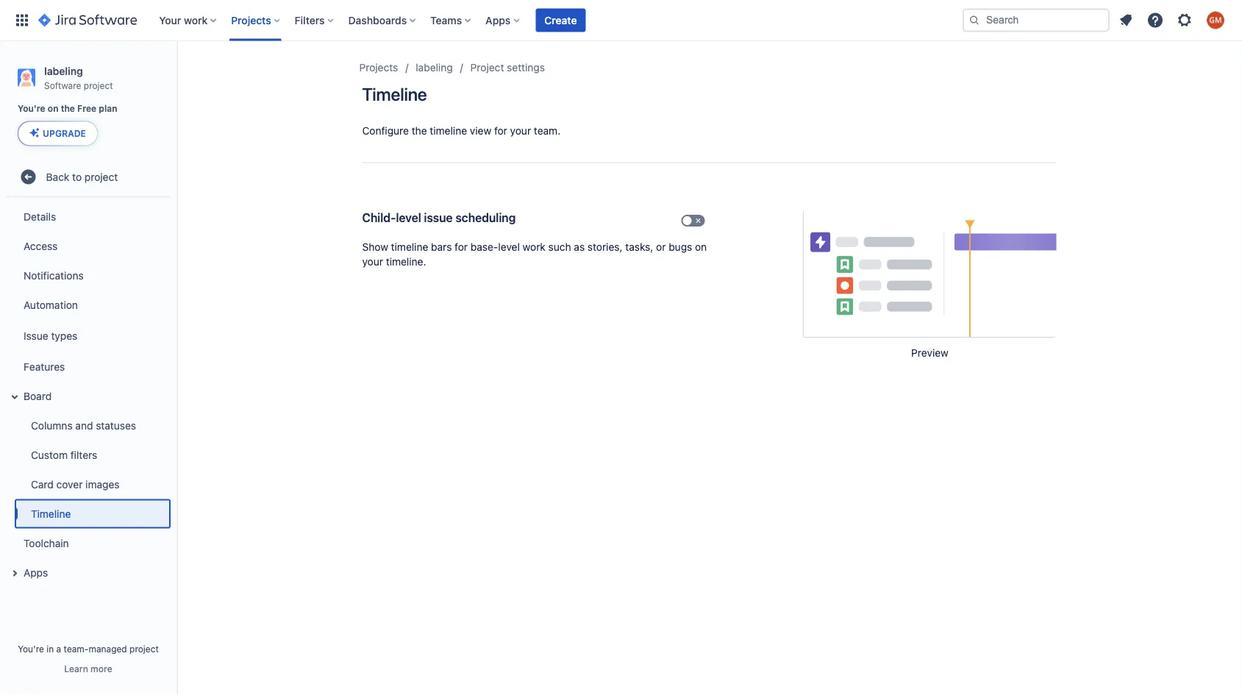 Task type: vqa. For each thing, say whether or not it's contained in the screenshot.
the bottom operate
no



Task type: describe. For each thing, give the bounding box(es) containing it.
images
[[85, 478, 120, 490]]

Search field
[[963, 8, 1110, 32]]

custom filters link
[[15, 440, 171, 470]]

notifications link
[[6, 261, 171, 290]]

teams
[[431, 14, 462, 26]]

back to project link
[[6, 162, 171, 192]]

to
[[72, 171, 82, 183]]

0 vertical spatial the
[[61, 104, 75, 114]]

or
[[656, 241, 666, 253]]

columns
[[31, 419, 73, 432]]

settings
[[507, 61, 545, 74]]

child-
[[362, 211, 396, 225]]

configure
[[362, 125, 409, 137]]

issue types
[[24, 330, 77, 342]]

filters button
[[290, 8, 340, 32]]

project for labeling software project
[[84, 80, 113, 90]]

labeling for labeling
[[416, 61, 453, 74]]

you're on the free plan
[[18, 104, 117, 114]]

you're for you're on the free plan
[[18, 104, 45, 114]]

more
[[91, 664, 112, 674]]

your profile and settings image
[[1207, 11, 1225, 29]]

on inside show timeline bars for base-level work such as stories, tasks, or bugs on your timeline.
[[695, 241, 707, 253]]

bars
[[431, 241, 452, 253]]

0 vertical spatial your
[[510, 125, 531, 137]]

card cover images link
[[15, 470, 171, 499]]

custom filters
[[31, 449, 97, 461]]

columns and statuses link
[[15, 411, 171, 440]]

features link
[[6, 352, 171, 381]]

labeling for labeling software project
[[44, 65, 83, 77]]

automation
[[24, 299, 78, 311]]

timeline inside show timeline bars for base-level work such as stories, tasks, or bugs on your timeline.
[[391, 241, 429, 253]]

apps inside dropdown button
[[486, 14, 511, 26]]

level inside show timeline bars for base-level work such as stories, tasks, or bugs on your timeline.
[[498, 241, 520, 253]]

as
[[574, 241, 585, 253]]

timeline link
[[15, 499, 171, 529]]

2 vertical spatial project
[[130, 644, 159, 654]]

apps inside button
[[24, 567, 48, 579]]

appswitcher icon image
[[13, 11, 31, 29]]

show timeline bars for base-level work such as stories, tasks, or bugs on your timeline.
[[362, 241, 707, 268]]

project settings
[[471, 61, 545, 74]]

learn more button
[[64, 663, 112, 675]]

issue
[[24, 330, 48, 342]]

configure the timeline view for your team.
[[362, 125, 561, 137]]

your inside show timeline bars for base-level work such as stories, tasks, or bugs on your timeline.
[[362, 256, 383, 268]]

toolchain link
[[6, 529, 171, 558]]

0 vertical spatial timeline
[[430, 125, 467, 137]]

projects link
[[359, 59, 398, 77]]

timeline.
[[386, 256, 426, 268]]

filters
[[70, 449, 97, 461]]

timeline preview with child issue planning disabled image
[[804, 210, 1057, 337]]

such
[[549, 241, 571, 253]]

free
[[77, 104, 97, 114]]

statuses
[[96, 419, 136, 432]]

project for back to project
[[85, 171, 118, 183]]

0 vertical spatial for
[[494, 125, 508, 137]]

sidebar navigation image
[[160, 59, 193, 88]]

0 vertical spatial timeline
[[362, 84, 427, 104]]

details
[[24, 210, 56, 223]]

notifications
[[24, 269, 84, 281]]

view
[[470, 125, 492, 137]]

filters
[[295, 14, 325, 26]]

primary element
[[9, 0, 963, 41]]

projects for 'projects' link
[[359, 61, 398, 74]]

create button
[[536, 8, 586, 32]]

projects button
[[227, 8, 286, 32]]

expand image for board
[[6, 388, 24, 406]]

issue
[[424, 211, 453, 225]]

labeling software project
[[44, 65, 113, 90]]

0 vertical spatial on
[[48, 104, 59, 114]]

board
[[24, 390, 52, 402]]

labeling link
[[416, 59, 453, 77]]

0 vertical spatial level
[[396, 211, 421, 225]]

team-
[[64, 644, 89, 654]]



Task type: locate. For each thing, give the bounding box(es) containing it.
work left such
[[523, 241, 546, 253]]

for
[[494, 125, 508, 137], [455, 241, 468, 253]]

0 vertical spatial project
[[84, 80, 113, 90]]

you're up the upgrade button
[[18, 104, 45, 114]]

types
[[51, 330, 77, 342]]

on up the upgrade button
[[48, 104, 59, 114]]

apps
[[486, 14, 511, 26], [24, 567, 48, 579]]

work inside show timeline bars for base-level work such as stories, tasks, or bugs on your timeline.
[[523, 241, 546, 253]]

for inside show timeline bars for base-level work such as stories, tasks, or bugs on your timeline.
[[455, 241, 468, 253]]

the
[[61, 104, 75, 114], [412, 125, 427, 137]]

on right bugs
[[695, 241, 707, 253]]

learn more
[[64, 664, 112, 674]]

banner containing your work
[[0, 0, 1243, 41]]

bugs
[[669, 241, 693, 253]]

group containing details
[[3, 197, 171, 592]]

features
[[24, 361, 65, 373]]

1 vertical spatial timeline
[[31, 508, 71, 520]]

2 you're from the top
[[18, 644, 44, 654]]

in
[[47, 644, 54, 654]]

1 vertical spatial expand image
[[6, 565, 24, 582]]

for right bars
[[455, 241, 468, 253]]

the right 'configure'
[[412, 125, 427, 137]]

you're
[[18, 104, 45, 114], [18, 644, 44, 654]]

projects down dashboards popup button
[[359, 61, 398, 74]]

1 vertical spatial level
[[498, 241, 520, 253]]

0 horizontal spatial level
[[396, 211, 421, 225]]

labeling up software
[[44, 65, 83, 77]]

a
[[56, 644, 61, 654]]

access
[[24, 240, 58, 252]]

projects for projects popup button
[[231, 14, 271, 26]]

0 horizontal spatial projects
[[231, 14, 271, 26]]

project
[[471, 61, 504, 74]]

expand image inside board button
[[6, 388, 24, 406]]

0 horizontal spatial on
[[48, 104, 59, 114]]

your
[[510, 125, 531, 137], [362, 256, 383, 268]]

jira software image
[[38, 11, 137, 29], [38, 11, 137, 29]]

apps right teams dropdown button
[[486, 14, 511, 26]]

teams button
[[426, 8, 477, 32]]

0 vertical spatial apps
[[486, 14, 511, 26]]

1 horizontal spatial timeline
[[362, 84, 427, 104]]

child-level issue scheduling
[[362, 211, 516, 225]]

create
[[545, 14, 577, 26]]

issue types link
[[6, 320, 171, 352]]

1 horizontal spatial apps
[[486, 14, 511, 26]]

1 horizontal spatial level
[[498, 241, 520, 253]]

project inside labeling software project
[[84, 80, 113, 90]]

1 horizontal spatial labeling
[[416, 61, 453, 74]]

custom
[[31, 449, 68, 461]]

1 horizontal spatial timeline
[[430, 125, 467, 137]]

1 horizontal spatial your
[[510, 125, 531, 137]]

0 horizontal spatial work
[[184, 14, 208, 26]]

0 horizontal spatial timeline
[[391, 241, 429, 253]]

apps down toolchain
[[24, 567, 48, 579]]

1 vertical spatial apps
[[24, 567, 48, 579]]

automation link
[[6, 290, 171, 320]]

labeling down teams on the left top of page
[[416, 61, 453, 74]]

your work
[[159, 14, 208, 26]]

0 horizontal spatial the
[[61, 104, 75, 114]]

timeline
[[430, 125, 467, 137], [391, 241, 429, 253]]

expand image for apps
[[6, 565, 24, 582]]

work
[[184, 14, 208, 26], [523, 241, 546, 253]]

projects inside popup button
[[231, 14, 271, 26]]

0 horizontal spatial your
[[362, 256, 383, 268]]

learn
[[64, 664, 88, 674]]

0 vertical spatial projects
[[231, 14, 271, 26]]

base-
[[471, 241, 498, 253]]

0 vertical spatial you're
[[18, 104, 45, 114]]

your
[[159, 14, 181, 26]]

managed
[[89, 644, 127, 654]]

1 vertical spatial the
[[412, 125, 427, 137]]

details link
[[6, 202, 171, 231]]

your down show
[[362, 256, 383, 268]]

apps button
[[481, 8, 526, 32]]

project right managed
[[130, 644, 159, 654]]

you're left in
[[18, 644, 44, 654]]

1 horizontal spatial the
[[412, 125, 427, 137]]

toolchain
[[24, 537, 69, 549]]

projects left the filters
[[231, 14, 271, 26]]

project right to
[[85, 171, 118, 183]]

cover
[[56, 478, 83, 490]]

dashboards
[[348, 14, 407, 26]]

labeling inside labeling software project
[[44, 65, 83, 77]]

expand image down toolchain
[[6, 565, 24, 582]]

back to project
[[46, 171, 118, 183]]

timeline
[[362, 84, 427, 104], [31, 508, 71, 520]]

level left "issue"
[[396, 211, 421, 225]]

for right the "view"
[[494, 125, 508, 137]]

settings image
[[1177, 11, 1194, 29]]

project
[[84, 80, 113, 90], [85, 171, 118, 183], [130, 644, 159, 654]]

timeline up timeline.
[[391, 241, 429, 253]]

you're for you're in a team-managed project
[[18, 644, 44, 654]]

your work button
[[155, 8, 222, 32]]

card
[[31, 478, 54, 490]]

expand image inside apps button
[[6, 565, 24, 582]]

1 vertical spatial you're
[[18, 644, 44, 654]]

1 horizontal spatial projects
[[359, 61, 398, 74]]

tasks,
[[626, 241, 654, 253]]

show
[[362, 241, 388, 253]]

the left free
[[61, 104, 75, 114]]

search image
[[969, 14, 981, 26]]

timeline down 'projects' link
[[362, 84, 427, 104]]

work inside your work popup button
[[184, 14, 208, 26]]

1 you're from the top
[[18, 104, 45, 114]]

plan
[[99, 104, 117, 114]]

1 vertical spatial project
[[85, 171, 118, 183]]

software
[[44, 80, 81, 90]]

labeling
[[416, 61, 453, 74], [44, 65, 83, 77]]

1 vertical spatial your
[[362, 256, 383, 268]]

1 vertical spatial projects
[[359, 61, 398, 74]]

1 expand image from the top
[[6, 388, 24, 406]]

2 expand image from the top
[[6, 565, 24, 582]]

upgrade
[[43, 128, 86, 139]]

1 vertical spatial timeline
[[391, 241, 429, 253]]

on
[[48, 104, 59, 114], [695, 241, 707, 253]]

you're in a team-managed project
[[18, 644, 159, 654]]

1 vertical spatial work
[[523, 241, 546, 253]]

0 vertical spatial work
[[184, 14, 208, 26]]

and
[[75, 419, 93, 432]]

1 vertical spatial for
[[455, 241, 468, 253]]

stories,
[[588, 241, 623, 253]]

expand image
[[6, 388, 24, 406], [6, 565, 24, 582]]

project up plan
[[84, 80, 113, 90]]

expand image down the features
[[6, 388, 24, 406]]

work right the your
[[184, 14, 208, 26]]

notifications image
[[1118, 11, 1135, 29]]

dashboards button
[[344, 8, 422, 32]]

0 horizontal spatial timeline
[[31, 508, 71, 520]]

scheduling
[[456, 211, 516, 225]]

0 vertical spatial expand image
[[6, 388, 24, 406]]

0 horizontal spatial apps
[[24, 567, 48, 579]]

team.
[[534, 125, 561, 137]]

1 horizontal spatial on
[[695, 241, 707, 253]]

level down the scheduling
[[498, 241, 520, 253]]

timeline left the "view"
[[430, 125, 467, 137]]

columns and statuses
[[31, 419, 136, 432]]

preview
[[912, 347, 949, 359]]

level
[[396, 211, 421, 225], [498, 241, 520, 253]]

board button
[[6, 381, 171, 411]]

timeline inside group
[[31, 508, 71, 520]]

banner
[[0, 0, 1243, 41]]

1 vertical spatial on
[[695, 241, 707, 253]]

projects
[[231, 14, 271, 26], [359, 61, 398, 74]]

0 horizontal spatial labeling
[[44, 65, 83, 77]]

help image
[[1147, 11, 1165, 29]]

timeline up toolchain
[[31, 508, 71, 520]]

back
[[46, 171, 69, 183]]

card cover images
[[31, 478, 120, 490]]

0 horizontal spatial for
[[455, 241, 468, 253]]

access link
[[6, 231, 171, 261]]

1 horizontal spatial for
[[494, 125, 508, 137]]

project settings link
[[471, 59, 545, 77]]

upgrade button
[[18, 122, 97, 145]]

your left team.
[[510, 125, 531, 137]]

1 horizontal spatial work
[[523, 241, 546, 253]]

apps button
[[6, 558, 171, 587]]

group
[[3, 197, 171, 592]]



